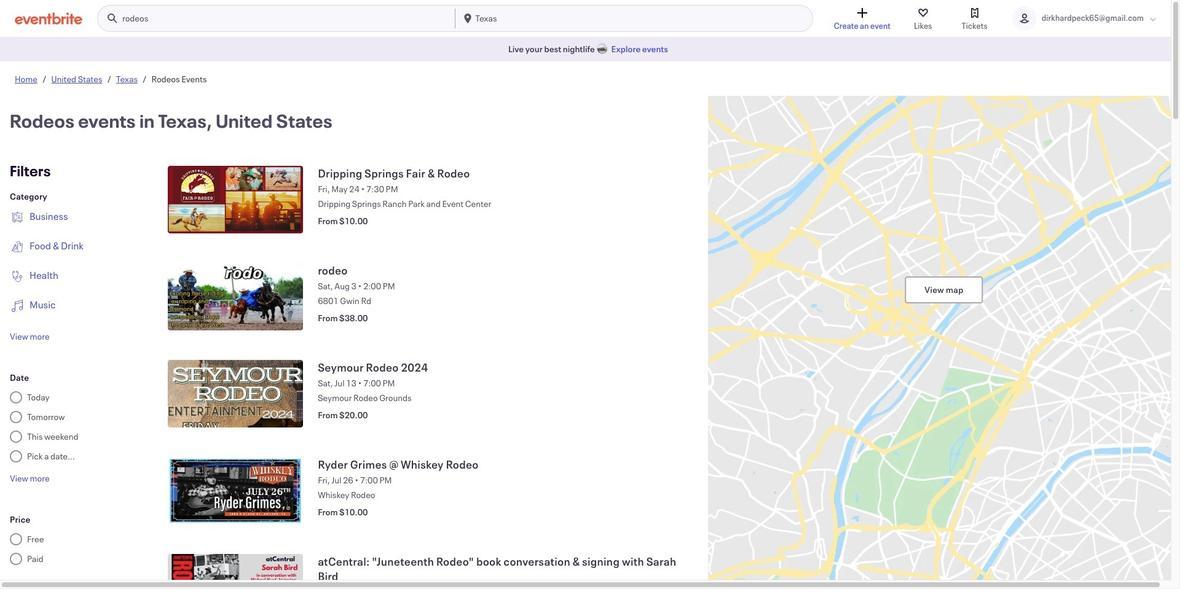 Task type: describe. For each thing, give the bounding box(es) containing it.
1 view more element from the top
[[10, 331, 50, 342]]

ryder grimes @ whiskey rodeo primary image image
[[168, 457, 303, 525]]

main navigation element
[[97, 5, 813, 32]]



Task type: locate. For each thing, give the bounding box(es) containing it.
2 view more element from the top
[[10, 473, 50, 484]]

1 vertical spatial view more element
[[10, 473, 50, 484]]

view more element
[[10, 331, 50, 342], [10, 473, 50, 484]]

0 vertical spatial view more element
[[10, 331, 50, 342]]

eventbrite image
[[15, 12, 82, 25]]

dripping springs fair & rodeo primary image image
[[168, 166, 303, 234]]

rodeo primary image image
[[168, 263, 303, 331]]

seymour rodeo 2024 primary image image
[[168, 360, 303, 428]]



Task type: vqa. For each thing, say whether or not it's contained in the screenshot.
2nd View more element from the bottom
yes



